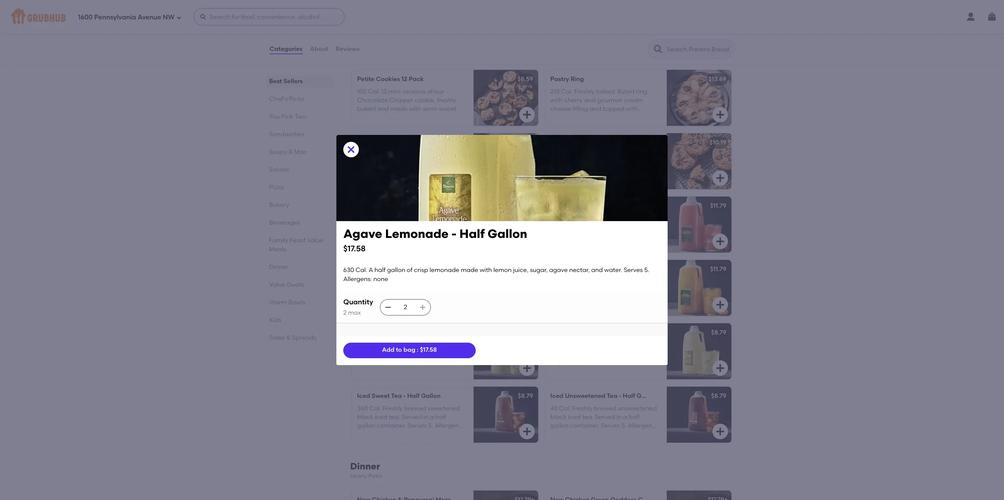 Task type: describe. For each thing, give the bounding box(es) containing it.
strawberry lemon mint charged lemonade image
[[667, 197, 732, 253]]

210
[[551, 88, 560, 95]]

cookie right drop
[[395, 203, 416, 210]]

pizza tab
[[269, 183, 330, 192]]

tea. for sweet
[[389, 414, 400, 421]]

mango yuzu citrus charged lemonade
[[551, 266, 667, 273]]

topped inside 440 cal. freshly baked lemon flavored sugar cookie topped with powdered sugar. allergens: contains wheat, soy, milk, egg
[[422, 223, 443, 231]]

about
[[310, 45, 328, 53]]

contains inside 440 cal. freshly baked lemon flavored sugar cookie topped with powdered sugar. allergens: contains wheat, soy, milk, egg
[[438, 232, 464, 240]]

candy cookie 4-pack image
[[474, 133, 539, 190]]

half inside the 40 cal. freshly brewed unsweetened black iced tea. served in a half gallon container. serves 5. allergens: none
[[629, 414, 640, 421]]

allergens: inside "450 cal. a half gallon of naturally flavored green iced tea with flavors of passion fruit and ripe papaya. serves 5. allergens: none"
[[384, 368, 413, 375]]

add to bag : $17.58
[[382, 347, 437, 354]]

svg image for pack
[[522, 110, 532, 120]]

0 horizontal spatial pack
[[407, 139, 422, 146]]

serves inside 360 cal. freshly brewed sweetened black iced tea. served in a half gallon container. serves 5. allergens: none
[[408, 423, 427, 430]]

blood
[[372, 266, 389, 273]]

sweet
[[372, 393, 390, 400]]

quantity
[[343, 298, 373, 306]]

0 horizontal spatial juice,
[[513, 267, 529, 274]]

and down the filling
[[575, 114, 586, 121]]

0 horizontal spatial 4-
[[401, 139, 407, 146]]

picks
[[289, 95, 304, 103]]

gallon inside 360 cal. freshly brewed sweetened black iced tea. served in a half gallon container. serves 5. allergens: none
[[357, 423, 376, 430]]

soy, for 480 cal. freshly baked sugar cookie topped with semi-sweet chocolate candies. allergens: contains wheat, soy, milk, egg
[[357, 178, 369, 185]]

freshly for sweet
[[383, 405, 403, 412]]

lemonade inside agave lemonade - half gallon $17.58
[[385, 227, 449, 241]]

0 vertical spatial crisp
[[414, 267, 428, 274]]

cherry
[[564, 97, 583, 104]]

2 horizontal spatial 4-
[[657, 139, 664, 146]]

iced inside "450 cal. a half gallon of naturally flavored green iced tea with flavors of passion fruit and ripe papaya. serves 5. allergens: none"
[[401, 350, 414, 358]]

pack
[[409, 76, 424, 83]]

0 vertical spatial sugar,
[[530, 267, 548, 274]]

flakes.
[[551, 51, 569, 58]]

pastry
[[551, 76, 569, 83]]

spreads
[[292, 334, 316, 342]]

none inside "450 cal. a half gallon of naturally flavored green iced tea with flavors of passion fruit and ripe papaya. serves 5. allergens: none"
[[414, 368, 429, 375]]

kids tab
[[269, 316, 330, 325]]

480 cal. freshly baked sugar cookie topped with semi-sweet chocolate candies. allergens: contains wheat, soy, milk, egg
[[357, 151, 463, 185]]

0 vertical spatial nectar,
[[569, 267, 590, 274]]

container. for 40
[[570, 423, 600, 430]]

contains inside 480 cal. freshly baked sugar cookie topped with semi-sweet chocolate candies. allergens: contains wheat, soy, milk, egg
[[413, 169, 440, 176]]

0 vertical spatial 630 cal. a half gallon of crisp lemonade made with lemon juice, sugar, agave nectar, and water. serves 5. allergens: none
[[343, 267, 651, 283]]

freshly for drop
[[383, 215, 403, 222]]

1 lemon from the left
[[357, 203, 377, 210]]

egg inside 390 cal. a traditional favorite, freshly baked and made with semi-sweet chocolate chunks & milk chocolate flakes. allergens: contains wheat, soy, milk, egg
[[578, 59, 590, 67]]

picks!
[[369, 473, 383, 480]]

quantity 2 max
[[343, 298, 373, 317]]

with inside 440 cal. freshly baked lemon flavored sugar cookie topped with powdered sugar. allergens: contains wheat, soy, milk, egg
[[445, 223, 457, 231]]

1 vertical spatial made
[[461, 267, 478, 274]]

black for 40
[[551, 414, 567, 421]]

family feast value meals
[[269, 237, 324, 253]]

ring
[[636, 88, 648, 95]]

cream
[[624, 97, 643, 104]]

with inside 480 cal. freshly baked sugar cookie topped with semi-sweet chocolate candies. allergens: contains wheat, soy, milk, egg
[[380, 160, 393, 167]]

mac
[[295, 148, 307, 156]]

1 vertical spatial 630 cal. a half gallon of crisp lemonade made with lemon juice, sugar, agave nectar, and water. serves 5. allergens: none
[[551, 342, 650, 375]]

dinner tab
[[269, 263, 330, 272]]

1 horizontal spatial pack
[[424, 203, 439, 210]]

brewed for sweetened
[[404, 405, 427, 412]]

unsweetened
[[618, 405, 657, 412]]

green
[[421, 329, 439, 337]]

cal. inside 390 cal. a traditional favorite, freshly baked and made with semi-sweet chocolate chunks & milk chocolate flakes. allergens: contains wheat, soy, milk, egg
[[563, 24, 574, 32]]

a for sweetened
[[430, 414, 434, 421]]

and inside "450 cal. a half gallon of naturally flavored green iced tea with flavors of passion fruit and ripe papaya. serves 5. allergens: none"
[[402, 359, 413, 366]]

iced for iced unsweetened tea - half gallon
[[568, 414, 581, 421]]

categories button
[[269, 34, 303, 65]]

and up iced unsweetened tea - half gallon
[[612, 359, 624, 366]]

360
[[357, 405, 368, 412]]

iced unsweetened tea - half gallon
[[551, 393, 656, 400]]

12
[[402, 76, 407, 83]]

beverages
[[269, 219, 300, 227]]

1 horizontal spatial 4-
[[417, 203, 424, 210]]

fluted
[[618, 88, 635, 95]]

milk, inside the 210 cal. freshly baked, fluted ring with cherry and gourmet cream cheese filling and topped with streusel and icing. serves 12. allergens: contains wheat, milk, egg
[[631, 123, 644, 130]]

ripe
[[415, 359, 426, 366]]

sweet inside 480 cal. freshly baked sugar cookie topped with semi-sweet chocolate candies. allergens: contains wheat, soy, milk, egg
[[410, 160, 427, 167]]

new chicken green goddess caprese melt - stacked toasted baguette image
[[667, 491, 732, 501]]

pastry ring image
[[667, 70, 732, 126]]

semi- inside 480 cal. freshly baked sugar cookie topped with semi-sweet chocolate candies. allergens: contains wheat, soy, milk, egg
[[394, 160, 410, 167]]

strawberry
[[551, 203, 583, 210]]

iced for iced sweet tea - half gallon
[[357, 393, 370, 400]]

allergens: inside 480 cal. freshly baked sugar cookie topped with semi-sweet chocolate candies. allergens: contains wheat, soy, milk, egg
[[383, 169, 412, 176]]

chef's
[[269, 95, 288, 103]]

with
[[598, 139, 612, 146]]

none inside 360 cal. freshly brewed sweetened black iced tea. served in a half gallon container. serves 5. allergens: none
[[357, 431, 372, 439]]

half inside agave lemonade - half gallon $17.58
[[460, 227, 485, 241]]

$8.79 for 40 cal. freshly brewed unsweetened black iced tea. served in a half gallon container. serves 5. allergens: none
[[711, 393, 727, 400]]

with down "210"
[[551, 97, 563, 104]]

baked for flavored
[[404, 215, 423, 222]]

tea for iced sweet tea - half gallon
[[391, 393, 402, 400]]

pastry ring
[[551, 76, 584, 83]]

topped inside the 210 cal. freshly baked, fluted ring with cherry and gourmet cream cheese filling and topped with streusel and icing. serves 12. allergens: contains wheat, milk, egg
[[603, 105, 625, 113]]

you
[[269, 113, 280, 120]]

splash
[[443, 266, 462, 273]]

0 horizontal spatial value
[[269, 281, 286, 289]]

chef's picks tab
[[269, 94, 330, 104]]

strawberry lemon mint charged lemonade
[[551, 203, 680, 210]]

categories
[[270, 45, 303, 53]]

& inside 390 cal. a traditional favorite, freshly baked and made with semi-sweet chocolate chunks & milk chocolate flakes. allergens: contains wheat, soy, milk, egg
[[604, 42, 608, 49]]

passion papaya iced green tea - half gallon
[[357, 329, 490, 337]]

:
[[417, 347, 419, 354]]

1 horizontal spatial agave
[[570, 359, 588, 366]]

serves right citrus
[[624, 267, 643, 274]]

12.
[[625, 114, 632, 121]]

add
[[382, 347, 395, 354]]

flavored inside 440 cal. freshly baked lemon flavored sugar cookie topped with powdered sugar. allergens: contains wheat, soy, milk, egg
[[357, 223, 381, 231]]

baked,
[[596, 88, 616, 95]]

soy, for 440 cal. freshly baked lemon flavored sugar cookie topped with powdered sugar. allergens: contains wheat, soy, milk, egg
[[380, 241, 392, 248]]

fruit
[[389, 359, 400, 366]]

half inside 360 cal. freshly brewed sweetened black iced tea. served in a half gallon container. serves 5. allergens: none
[[436, 414, 447, 421]]

half down agave lemonade - half gallon
[[582, 342, 593, 349]]

to
[[396, 347, 402, 354]]

390 cal. a traditional favorite, freshly baked and made with semi-sweet chocolate chunks & milk chocolate flakes. allergens: contains wheat, soy, milk, egg button
[[545, 7, 732, 67]]

a left "orange"
[[369, 267, 373, 274]]

a down agave lemonade - half gallon
[[576, 342, 580, 349]]

and up icing.
[[590, 105, 602, 113]]

reviews button
[[335, 34, 360, 65]]

cookie inside 440 cal. freshly baked lemon flavored sugar cookie topped with powdered sugar. allergens: contains wheat, soy, milk, egg
[[401, 223, 420, 231]]

freshly for cookie
[[383, 151, 403, 159]]

2 horizontal spatial pack
[[664, 139, 679, 146]]

1 horizontal spatial tea
[[440, 329, 451, 337]]

iced for iced unsweetened tea - half gallon
[[551, 393, 564, 400]]

berries
[[613, 139, 634, 146]]

gourmet
[[597, 97, 623, 104]]

lemon drop cookie 4-pack
[[357, 203, 439, 210]]

and right yuzu
[[591, 267, 603, 274]]

zero
[[468, 266, 481, 273]]

papaya.
[[427, 359, 452, 366]]

baked for cookie
[[404, 151, 423, 159]]

0 horizontal spatial water.
[[605, 267, 623, 274]]

freshly
[[639, 24, 658, 32]]

1 horizontal spatial chocolate
[[551, 42, 580, 49]]

svg image for charged
[[715, 237, 726, 247]]

1 horizontal spatial lemonade
[[551, 350, 580, 358]]

search icon image
[[653, 44, 664, 54]]

of left passion
[[357, 359, 363, 366]]

you pick two tab
[[269, 112, 330, 121]]

warm bowls tab
[[269, 298, 330, 307]]

bowls
[[289, 299, 305, 306]]

sugar.
[[389, 232, 406, 240]]

bakery tab
[[269, 201, 330, 210]]

cookie inside 480 cal. freshly baked sugar cookie topped with semi-sweet chocolate candies. allergens: contains wheat, soy, milk, egg
[[443, 151, 462, 159]]

chef's picks
[[269, 95, 304, 103]]

lemon inside 440 cal. freshly baked lemon flavored sugar cookie topped with powdered sugar. allergens: contains wheat, soy, milk, egg
[[424, 215, 443, 222]]

contains inside 390 cal. a traditional favorite, freshly baked and made with semi-sweet chocolate chunks & milk chocolate flakes. allergens: contains wheat, soy, milk, egg
[[601, 51, 627, 58]]

2 horizontal spatial chocolate
[[623, 42, 653, 49]]

5. inside "450 cal. a half gallon of naturally flavored green iced tea with flavors of passion fruit and ripe papaya. serves 5. allergens: none"
[[378, 368, 383, 375]]

cal. left the blood
[[356, 267, 367, 274]]

iced sweet tea - half gallon
[[357, 393, 441, 400]]

allergens: up unsweetened
[[578, 368, 606, 375]]

360 cal. freshly brewed sweetened black iced tea. served in a half gallon container. serves 5. allergens: none
[[357, 405, 464, 439]]

passion
[[357, 329, 380, 337]]

yuzu
[[573, 266, 586, 273]]

semi- inside 390 cal. a traditional favorite, freshly baked and made with semi-sweet chocolate chunks & milk chocolate flakes. allergens: contains wheat, soy, milk, egg
[[616, 33, 633, 41]]

drop
[[379, 203, 393, 210]]

allergens: down new
[[343, 276, 372, 283]]

candies.
[[357, 169, 382, 176]]

1 vertical spatial crisp
[[621, 342, 635, 349]]

cookies
[[376, 76, 400, 83]]

2 lemon from the left
[[585, 203, 605, 210]]

cookie right berries
[[635, 139, 656, 146]]

contains inside the 210 cal. freshly baked, fluted ring with cherry and gourmet cream cheese filling and topped with streusel and icing. serves 12. allergens: contains wheat, milk, egg
[[581, 123, 607, 130]]

sandwiches
[[269, 131, 305, 138]]

duets
[[287, 281, 304, 289]]

of right the blood
[[407, 267, 413, 274]]

with inside 390 cal. a traditional favorite, freshly baked and made with semi-sweet chocolate chunks & milk chocolate flakes. allergens: contains wheat, soy, milk, egg
[[603, 33, 615, 41]]

1 horizontal spatial $17.58
[[420, 347, 437, 354]]

$10.19 for oatmeal raisin with berries cookie 4-pack
[[517, 139, 533, 146]]

salads tab
[[269, 165, 330, 174]]

reviews
[[336, 45, 360, 53]]

40
[[551, 405, 558, 412]]

sides
[[269, 334, 285, 342]]

soy, inside 390 cal. a traditional favorite, freshly baked and made with semi-sweet chocolate chunks & milk chocolate flakes. allergens: contains wheat, soy, milk, egg
[[551, 59, 562, 67]]

naturally
[[428, 342, 454, 349]]

meals
[[269, 246, 286, 253]]

charged for mint
[[621, 203, 647, 210]]

sugar!*
[[483, 266, 505, 273]]

petite cookies 12 pack
[[357, 76, 424, 83]]

topped inside 480 cal. freshly baked sugar cookie topped with semi-sweet chocolate candies. allergens: contains wheat, soy, milk, egg
[[357, 160, 379, 167]]

450 cal. a half gallon of naturally flavored green iced tea with flavors of passion fruit and ripe papaya. serves 5. allergens: none
[[357, 342, 460, 375]]

new blood orange charged splash - zero sugar!* image
[[474, 260, 539, 316]]

baked inside 390 cal. a traditional favorite, freshly baked and made with semi-sweet chocolate chunks & milk chocolate flakes. allergens: contains wheat, soy, milk, egg
[[551, 33, 569, 41]]

soups & mac
[[269, 148, 307, 156]]

streusel
[[551, 114, 573, 121]]

2 vertical spatial made
[[582, 350, 599, 358]]

a for unsweetened
[[623, 414, 627, 421]]

family
[[269, 237, 288, 244]]

green
[[383, 350, 400, 358]]

with right splash at the bottom of page
[[480, 267, 492, 274]]

& for spreads
[[286, 334, 291, 342]]

with down agave lemonade - half gallon
[[601, 350, 613, 358]]

new chicken & pepperoni mozzarella melt - stacked toasted baguette image
[[474, 491, 539, 501]]

1 horizontal spatial juice,
[[634, 350, 650, 358]]

cal. for agave lemonade - half gallon
[[563, 342, 575, 349]]

freshly for unsweetened
[[572, 405, 593, 412]]

petite cookies 12 pack image
[[474, 70, 539, 126]]



Task type: locate. For each thing, give the bounding box(es) containing it.
tea. inside 360 cal. freshly brewed sweetened black iced tea. served in a half gallon container. serves 5. allergens: none
[[389, 414, 400, 421]]

agave
[[549, 267, 568, 274], [570, 359, 588, 366]]

sugar, left the mango
[[530, 267, 548, 274]]

Search Panera Bread search field
[[666, 45, 732, 54]]

brewed inside the 40 cal. freshly brewed unsweetened black iced tea. served in a half gallon container. serves 5. allergens: none
[[594, 405, 616, 412]]

2 horizontal spatial lemon
[[614, 350, 633, 358]]

charged for citrus
[[607, 266, 634, 273]]

1 brewed from the left
[[404, 405, 427, 412]]

1 vertical spatial dinner
[[350, 461, 380, 472]]

svg image
[[987, 12, 998, 22], [200, 13, 207, 20], [176, 15, 182, 20], [715, 46, 726, 57], [346, 145, 356, 155], [522, 173, 532, 184], [522, 237, 532, 247], [715, 300, 726, 310], [385, 304, 392, 311], [522, 363, 532, 374], [715, 363, 726, 374], [522, 427, 532, 437]]

0 horizontal spatial iced
[[357, 393, 370, 400]]

agave lemonade - half gallon
[[551, 329, 642, 337]]

freshly
[[574, 88, 595, 95], [383, 151, 403, 159], [383, 215, 403, 222], [383, 405, 403, 412], [572, 405, 593, 412]]

half down unsweetened
[[629, 414, 640, 421]]

cal. inside the 40 cal. freshly brewed unsweetened black iced tea. served in a half gallon container. serves 5. allergens: none
[[559, 405, 571, 412]]

allergens: down fruit
[[384, 368, 413, 375]]

container. inside 360 cal. freshly brewed sweetened black iced tea. served in a half gallon container. serves 5. allergens: none
[[377, 423, 406, 430]]

chunks
[[582, 42, 602, 49]]

1 horizontal spatial water.
[[625, 359, 643, 366]]

2 horizontal spatial iced
[[551, 393, 564, 400]]

lemon drop cookie 4-pack image
[[474, 197, 539, 253]]

freshly inside 360 cal. freshly brewed sweetened black iced tea. served in a half gallon container. serves 5. allergens: none
[[383, 405, 403, 412]]

1 vertical spatial &
[[289, 148, 293, 156]]

bakery
[[269, 202, 289, 209]]

1 horizontal spatial in
[[617, 414, 622, 421]]

oatmeal raisin with berries cookie 4-pack image
[[667, 133, 732, 190]]

favorite,
[[614, 24, 637, 32]]

allergens: down unsweetened
[[628, 423, 657, 430]]

cheese
[[551, 105, 572, 113]]

1 vertical spatial 630
[[551, 342, 561, 349]]

svg image for -
[[715, 427, 726, 437]]

0 horizontal spatial semi-
[[394, 160, 410, 167]]

served inside the 40 cal. freshly brewed unsweetened black iced tea. served in a half gallon container. serves 5. allergens: none
[[595, 414, 615, 421]]

0 vertical spatial lemonade
[[430, 267, 460, 274]]

a down sweetened
[[430, 414, 434, 421]]

1 vertical spatial water.
[[625, 359, 643, 366]]

tea
[[440, 329, 451, 337], [391, 393, 402, 400], [607, 393, 618, 400]]

half right new
[[375, 267, 386, 274]]

$10.19 for strawberry lemon mint charged lemonade
[[517, 203, 533, 210]]

container. down unsweetened
[[570, 423, 600, 430]]

iced inside 360 cal. freshly brewed sweetened black iced tea. served in a half gallon container. serves 5. allergens: none
[[375, 414, 388, 421]]

served inside 360 cal. freshly brewed sweetened black iced tea. served in a half gallon container. serves 5. allergens: none
[[402, 414, 422, 421]]

a inside 390 cal. a traditional favorite, freshly baked and made with semi-sweet chocolate chunks & milk chocolate flakes. allergens: contains wheat, soy, milk, egg
[[576, 24, 580, 32]]

crisp right "orange"
[[414, 267, 428, 274]]

made inside 390 cal. a traditional favorite, freshly baked and made with semi-sweet chocolate chunks & milk chocolate flakes. allergens: contains wheat, soy, milk, egg
[[584, 33, 601, 41]]

iced left :
[[401, 350, 414, 358]]

2 a from the left
[[623, 414, 627, 421]]

icing.
[[588, 114, 603, 121]]

milk, inside 480 cal. freshly baked sugar cookie topped with semi-sweet chocolate candies. allergens: contains wheat, soy, milk, egg
[[371, 178, 383, 185]]

1 horizontal spatial lemon
[[494, 267, 512, 274]]

agave lemonade - half gallon image
[[667, 324, 732, 380]]

& for mac
[[289, 148, 293, 156]]

and inside 390 cal. a traditional favorite, freshly baked and made with semi-sweet chocolate chunks & milk chocolate flakes. allergens: contains wheat, soy, milk, egg
[[571, 33, 582, 41]]

5. inside 360 cal. freshly brewed sweetened black iced tea. served in a half gallon container. serves 5. allergens: none
[[428, 423, 433, 430]]

none
[[374, 276, 388, 283], [414, 368, 429, 375], [608, 368, 622, 375], [357, 431, 372, 439], [551, 431, 565, 439]]

served down iced unsweetened tea - half gallon
[[595, 414, 615, 421]]

svg image
[[522, 110, 532, 120], [715, 110, 726, 120], [715, 173, 726, 184], [715, 237, 726, 247], [420, 304, 426, 311], [715, 427, 726, 437]]

1 vertical spatial lemonade
[[551, 350, 580, 358]]

cookie
[[443, 151, 462, 159], [401, 223, 420, 231]]

1 vertical spatial topped
[[357, 160, 379, 167]]

1 tea. from the left
[[389, 414, 400, 421]]

sandwiches tab
[[269, 130, 330, 139]]

flavors
[[440, 350, 460, 358]]

2 flavored from the top
[[357, 350, 381, 358]]

2 vertical spatial &
[[286, 334, 291, 342]]

papaya
[[382, 329, 405, 337]]

half down sweetened
[[436, 414, 447, 421]]

none down the blood
[[374, 276, 388, 283]]

with up the 'candies.'
[[380, 160, 393, 167]]

served for sweetened
[[402, 414, 422, 421]]

allergens: inside 360 cal. freshly brewed sweetened black iced tea. served in a half gallon container. serves 5. allergens: none
[[435, 423, 464, 430]]

freshly for ring
[[574, 88, 595, 95]]

1 in from the left
[[423, 414, 429, 421]]

sellers
[[284, 78, 303, 85]]

$8.79 for 630 cal. a half gallon of crisp lemonade made with lemon juice, sugar, agave nectar, and water. serves 5. allergens: none
[[711, 329, 727, 337]]

1 horizontal spatial 630
[[551, 342, 561, 349]]

2 in from the left
[[617, 414, 622, 421]]

in down sweetened
[[423, 414, 429, 421]]

630 left new
[[343, 267, 354, 274]]

serves down passion
[[357, 368, 376, 375]]

dinner inside the "dinner hearty picks!"
[[350, 461, 380, 472]]

with up papaya.
[[427, 350, 439, 358]]

charged for orange
[[415, 266, 441, 273]]

& left mac
[[289, 148, 293, 156]]

1 horizontal spatial semi-
[[616, 33, 633, 41]]

agave lemonade - half gallon $17.58
[[343, 227, 527, 254]]

topped up the 'candies.'
[[357, 160, 379, 167]]

flavored up powdered
[[357, 223, 381, 231]]

brewed inside 360 cal. freshly brewed sweetened black iced tea. served in a half gallon container. serves 5. allergens: none
[[404, 405, 427, 412]]

value inside family feast value meals
[[307, 237, 324, 244]]

cal. inside "450 cal. a half gallon of naturally flavored green iced tea with flavors of passion fruit and ripe papaya. serves 5. allergens: none"
[[370, 342, 381, 349]]

soy, inside 440 cal. freshly baked lemon flavored sugar cookie topped with powdered sugar. allergens: contains wheat, soy, milk, egg
[[380, 241, 392, 248]]

serves inside "450 cal. a half gallon of naturally flavored green iced tea with flavors of passion fruit and ripe papaya. serves 5. allergens: none"
[[357, 368, 376, 375]]

allergens: inside 390 cal. a traditional favorite, freshly baked and made with semi-sweet chocolate chunks & milk chocolate flakes. allergens: contains wheat, soy, milk, egg
[[571, 51, 599, 58]]

milk, inside 390 cal. a traditional favorite, freshly baked and made with semi-sweet chocolate chunks & milk chocolate flakes. allergens: contains wheat, soy, milk, egg
[[564, 59, 577, 67]]

best sellers
[[269, 78, 303, 85]]

0 horizontal spatial topped
[[357, 160, 379, 167]]

tea. for unsweetened
[[582, 414, 594, 421]]

cal. for candy cookie 4-pack
[[369, 151, 381, 159]]

none down 40
[[551, 431, 565, 439]]

allergens: inside the 40 cal. freshly brewed unsweetened black iced tea. served in a half gallon container. serves 5. allergens: none
[[628, 423, 657, 430]]

1 vertical spatial sweet
[[410, 160, 427, 167]]

1 vertical spatial soy,
[[357, 178, 369, 185]]

0 vertical spatial baked
[[551, 33, 569, 41]]

new blood orange charged splash - zero sugar!*
[[357, 266, 505, 273]]

freshly inside 440 cal. freshly baked lemon flavored sugar cookie topped with powdered sugar. allergens: contains wheat, soy, milk, egg
[[383, 215, 403, 222]]

pennsylvania
[[94, 13, 136, 21]]

630 down agave lemonade - half gallon
[[551, 342, 561, 349]]

tea.
[[389, 414, 400, 421], [582, 414, 594, 421]]

sides & spreads tab
[[269, 334, 330, 343]]

bag
[[404, 347, 416, 354]]

none inside the 40 cal. freshly brewed unsweetened black iced tea. served in a half gallon container. serves 5. allergens: none
[[551, 431, 565, 439]]

1 vertical spatial agave
[[570, 359, 588, 366]]

450
[[357, 342, 368, 349]]

1 horizontal spatial iced
[[406, 329, 419, 337]]

none up iced unsweetened tea - half gallon
[[608, 368, 622, 375]]

iced down sweet
[[375, 414, 388, 421]]

1 horizontal spatial a
[[623, 414, 627, 421]]

$11.79 for mango yuzu citrus charged lemonade
[[710, 266, 727, 273]]

0 horizontal spatial chocolate
[[429, 160, 459, 167]]

gallon inside agave lemonade - half gallon $17.58
[[488, 227, 527, 241]]

cal. right the 390
[[563, 24, 574, 32]]

1 vertical spatial $17.58
[[420, 347, 437, 354]]

2 vertical spatial soy,
[[380, 241, 392, 248]]

milk
[[610, 42, 622, 49]]

tea. down the "iced sweet tea - half gallon"
[[389, 414, 400, 421]]

1 a from the left
[[430, 414, 434, 421]]

0 horizontal spatial agave
[[549, 267, 568, 274]]

soups
[[269, 148, 287, 156]]

1 vertical spatial lemon
[[494, 267, 512, 274]]

powdered
[[357, 232, 387, 240]]

passion papaya iced green tea - half gallon image
[[474, 324, 539, 380]]

sugar, up unsweetened
[[551, 359, 568, 366]]

1 vertical spatial sugar,
[[551, 359, 568, 366]]

0 horizontal spatial $17.58
[[343, 244, 366, 254]]

serves inside the 40 cal. freshly brewed unsweetened black iced tea. served in a half gallon container. serves 5. allergens: none
[[601, 423, 620, 430]]

0 horizontal spatial sweet
[[410, 160, 427, 167]]

serves up unsweetened
[[551, 368, 570, 375]]

feast
[[290, 237, 306, 244]]

flavored
[[357, 223, 381, 231], [357, 350, 381, 358]]

water.
[[605, 267, 623, 274], [625, 359, 643, 366]]

agave for agave lemonade - half gallon $17.58
[[343, 227, 382, 241]]

cal. right 40
[[559, 405, 571, 412]]

1 horizontal spatial iced
[[401, 350, 414, 358]]

iced unsweetened tea - half gallon image
[[667, 387, 732, 443]]

a inside 360 cal. freshly brewed sweetened black iced tea. served in a half gallon container. serves 5. allergens: none
[[430, 414, 434, 421]]

milk, inside 440 cal. freshly baked lemon flavored sugar cookie topped with powdered sugar. allergens: contains wheat, soy, milk, egg
[[393, 241, 406, 248]]

$11.79 for new blood orange charged splash - zero sugar!*
[[517, 266, 533, 273]]

$17.58 inside agave lemonade - half gallon $17.58
[[343, 244, 366, 254]]

kids
[[269, 317, 282, 324]]

about button
[[310, 34, 329, 65]]

agave down agave lemonade - half gallon
[[570, 359, 588, 366]]

lemonade
[[430, 267, 460, 274], [551, 350, 580, 358]]

iced left the green
[[406, 329, 419, 337]]

chocolate inside 480 cal. freshly baked sugar cookie topped with semi-sweet chocolate candies. allergens: contains wheat, soy, milk, egg
[[429, 160, 459, 167]]

black
[[357, 414, 373, 421], [551, 414, 567, 421]]

baked inside 480 cal. freshly baked sugar cookie topped with semi-sweet chocolate candies. allergens: contains wheat, soy, milk, egg
[[404, 151, 423, 159]]

dinner for dinner
[[269, 264, 288, 271]]

2 horizontal spatial tea
[[607, 393, 618, 400]]

new
[[357, 266, 371, 273]]

petite
[[357, 76, 375, 83]]

freshly down candy cookie 4-pack
[[383, 151, 403, 159]]

unsweetened
[[565, 393, 606, 400]]

allergens: right the sugar.
[[408, 232, 437, 240]]

0 vertical spatial sweet
[[633, 33, 650, 41]]

0 vertical spatial sugar
[[424, 151, 441, 159]]

black inside 360 cal. freshly brewed sweetened black iced tea. served in a half gallon container. serves 5. allergens: none
[[357, 414, 373, 421]]

family feast value meals tab
[[269, 236, 330, 254]]

iced down unsweetened
[[568, 414, 581, 421]]

2 vertical spatial baked
[[404, 215, 423, 222]]

$10.19
[[517, 139, 533, 146], [710, 139, 727, 146], [517, 203, 533, 210]]

candy
[[357, 139, 377, 146]]

brewed for unsweetened
[[594, 405, 616, 412]]

4- right berries
[[657, 139, 664, 146]]

dinner for dinner hearty picks!
[[350, 461, 380, 472]]

wheat, inside 390 cal. a traditional favorite, freshly baked and made with semi-sweet chocolate chunks & milk chocolate flakes. allergens: contains wheat, soy, milk, egg
[[629, 51, 650, 58]]

0 horizontal spatial in
[[423, 414, 429, 421]]

1 vertical spatial flavored
[[357, 350, 381, 358]]

$17.58 down powdered
[[343, 244, 366, 254]]

dinner up hearty
[[350, 461, 380, 472]]

0 horizontal spatial lemon
[[424, 215, 443, 222]]

svg image for berries
[[715, 173, 726, 184]]

warm
[[269, 299, 287, 306]]

0 vertical spatial &
[[604, 42, 608, 49]]

with inside "450 cal. a half gallon of naturally flavored green iced tea with flavors of passion fruit and ripe papaya. serves 5. allergens: none"
[[427, 350, 439, 358]]

1 horizontal spatial sweet
[[633, 33, 650, 41]]

egg inside the 210 cal. freshly baked, fluted ring with cherry and gourmet cream cheese filling and topped with streusel and icing. serves 12. allergens: contains wheat, milk, egg
[[646, 123, 657, 130]]

iced up 360 on the bottom of the page
[[357, 393, 370, 400]]

and up the filling
[[584, 97, 596, 104]]

$17.58 right :
[[420, 347, 437, 354]]

dinner
[[269, 264, 288, 271], [350, 461, 380, 472]]

1 black from the left
[[357, 414, 373, 421]]

semi- down favorite,
[[616, 33, 633, 41]]

1 served from the left
[[402, 414, 422, 421]]

1 horizontal spatial sugar,
[[551, 359, 568, 366]]

tea
[[415, 350, 425, 358]]

a inside "450 cal. a half gallon of naturally flavored green iced tea with flavors of passion fruit and ripe papaya. serves 5. allergens: none"
[[383, 342, 387, 349]]

dinner inside dinner tab
[[269, 264, 288, 271]]

$8.79 for 360 cal. freshly brewed sweetened black iced tea. served in a half gallon container. serves 5. allergens: none
[[518, 393, 533, 400]]

1 horizontal spatial dinner
[[350, 461, 380, 472]]

flavored up passion
[[357, 350, 381, 358]]

you pick two
[[269, 113, 306, 120]]

freshly down the "iced sweet tea - half gallon"
[[383, 405, 403, 412]]

1 horizontal spatial tea.
[[582, 414, 594, 421]]

1 vertical spatial agave
[[551, 329, 570, 337]]

milk, down the sugar.
[[393, 241, 406, 248]]

0 vertical spatial topped
[[603, 105, 625, 113]]

in for sweetened
[[423, 414, 429, 421]]

1 container. from the left
[[377, 423, 406, 430]]

charged right mint
[[621, 203, 647, 210]]

Input item quantity number field
[[396, 300, 415, 316]]

black down 360 on the bottom of the page
[[357, 414, 373, 421]]

0 vertical spatial juice,
[[513, 267, 529, 274]]

0 horizontal spatial lemonade
[[430, 267, 460, 274]]

container. down the "iced sweet tea - half gallon"
[[377, 423, 406, 430]]

0 horizontal spatial cookie
[[401, 223, 420, 231]]

made left 'sugar!*'
[[461, 267, 478, 274]]

sweetened
[[428, 405, 460, 412]]

cal. inside the 210 cal. freshly baked, fluted ring with cherry and gourmet cream cheese filling and topped with streusel and icing. serves 12. allergens: contains wheat, milk, egg
[[561, 88, 573, 95]]

a down unsweetened
[[623, 414, 627, 421]]

served for unsweetened
[[595, 414, 615, 421]]

soups & mac tab
[[269, 148, 330, 157]]

0 vertical spatial flavored
[[357, 223, 381, 231]]

black for 360
[[357, 414, 373, 421]]

$11.79
[[710, 203, 727, 210], [517, 266, 533, 273], [710, 266, 727, 273]]

cal. for pastry ring
[[561, 88, 573, 95]]

gallon inside the 40 cal. freshly brewed unsweetened black iced tea. served in a half gallon container. serves 5. allergens: none
[[551, 423, 569, 430]]

sweet
[[633, 33, 650, 41], [410, 160, 427, 167]]

sweet inside 390 cal. a traditional favorite, freshly baked and made with semi-sweet chocolate chunks & milk chocolate flakes. allergens: contains wheat, soy, milk, egg
[[633, 33, 650, 41]]

avenue
[[138, 13, 161, 21]]

0 vertical spatial agave
[[549, 267, 568, 274]]

0 vertical spatial water.
[[605, 267, 623, 274]]

2 container. from the left
[[570, 423, 600, 430]]

wheat, inside 480 cal. freshly baked sugar cookie topped with semi-sweet chocolate candies. allergens: contains wheat, soy, milk, egg
[[441, 169, 463, 176]]

container.
[[377, 423, 406, 430], [570, 423, 600, 430]]

tea. down unsweetened
[[582, 414, 594, 421]]

2 brewed from the left
[[594, 405, 616, 412]]

tea. inside the 40 cal. freshly brewed unsweetened black iced tea. served in a half gallon container. serves 5. allergens: none
[[582, 414, 594, 421]]

value right feast
[[307, 237, 324, 244]]

ring
[[571, 76, 584, 83]]

tea up naturally
[[440, 329, 451, 337]]

1 horizontal spatial container.
[[570, 423, 600, 430]]

of down agave lemonade - half gallon
[[614, 342, 620, 349]]

contains
[[601, 51, 627, 58], [581, 123, 607, 130], [413, 169, 440, 176], [438, 232, 464, 240]]

0 vertical spatial semi-
[[616, 33, 633, 41]]

warm bowls
[[269, 299, 305, 306]]

gallon inside "450 cal. a half gallon of naturally flavored green iced tea with flavors of passion fruit and ripe papaya. serves 5. allergens: none"
[[401, 342, 419, 349]]

cal. for passion papaya iced green tea - half gallon
[[370, 342, 381, 349]]

black inside the 40 cal. freshly brewed unsweetened black iced tea. served in a half gallon container. serves 5. allergens: none
[[551, 414, 567, 421]]

cal. inside 360 cal. freshly brewed sweetened black iced tea. served in a half gallon container. serves 5. allergens: none
[[369, 405, 381, 412]]

beverages tab
[[269, 218, 330, 227]]

&
[[604, 42, 608, 49], [289, 148, 293, 156], [286, 334, 291, 342]]

iced inside the 40 cal. freshly brewed unsweetened black iced tea. served in a half gallon container. serves 5. allergens: none
[[568, 414, 581, 421]]

0 horizontal spatial crisp
[[414, 267, 428, 274]]

chocolate
[[551, 42, 580, 49], [623, 42, 653, 49], [429, 160, 459, 167]]

lemonade down agave lemonade - half gallon
[[551, 350, 580, 358]]

$13.69
[[709, 76, 727, 83]]

1 horizontal spatial crisp
[[621, 342, 635, 349]]

a inside the 40 cal. freshly brewed unsweetened black iced tea. served in a half gallon container. serves 5. allergens: none
[[623, 414, 627, 421]]

charged left splash at the bottom of page
[[415, 266, 441, 273]]

0 horizontal spatial tea
[[391, 393, 402, 400]]

440 cal. freshly baked lemon flavored sugar cookie topped with powdered sugar. allergens: contains wheat, soy, milk, egg
[[357, 215, 464, 248]]

agave left yuzu
[[549, 267, 568, 274]]

iced sweet tea - half gallon image
[[474, 387, 539, 443]]

allergens: down sweetened
[[435, 423, 464, 430]]

serves inside the 210 cal. freshly baked, fluted ring with cherry and gourmet cream cheese filling and topped with streusel and icing. serves 12. allergens: contains wheat, milk, egg
[[605, 114, 624, 121]]

nectar,
[[569, 267, 590, 274], [590, 359, 610, 366]]

of right :
[[421, 342, 427, 349]]

0 vertical spatial lemon
[[424, 215, 443, 222]]

milk, down the 'candies.'
[[371, 178, 383, 185]]

with down cream
[[626, 105, 638, 113]]

cal. for lemon drop cookie 4-pack
[[369, 215, 381, 222]]

iced up 40
[[551, 393, 564, 400]]

half inside "450 cal. a half gallon of naturally flavored green iced tea with flavors of passion fruit and ripe papaya. serves 5. allergens: none"
[[389, 342, 400, 349]]

freshly down unsweetened
[[572, 405, 593, 412]]

and
[[571, 33, 582, 41], [584, 97, 596, 104], [590, 105, 602, 113], [575, 114, 586, 121], [591, 267, 603, 274], [402, 359, 413, 366], [612, 359, 624, 366]]

soy, down the sugar.
[[380, 241, 392, 248]]

0 vertical spatial made
[[584, 33, 601, 41]]

1 horizontal spatial topped
[[422, 223, 443, 231]]

0 horizontal spatial soy,
[[357, 178, 369, 185]]

two
[[295, 113, 306, 120]]

pizza
[[269, 184, 284, 191]]

none down 360 on the bottom of the page
[[357, 431, 372, 439]]

freshly up cherry
[[574, 88, 595, 95]]

210 cal. freshly baked, fluted ring with cherry and gourmet cream cheese filling and topped with streusel and icing. serves 12. allergens: contains wheat, milk, egg
[[551, 88, 657, 130]]

0 horizontal spatial sugar,
[[530, 267, 548, 274]]

0 horizontal spatial iced
[[375, 414, 388, 421]]

in inside 360 cal. freshly brewed sweetened black iced tea. served in a half gallon container. serves 5. allergens: none
[[423, 414, 429, 421]]

serves left 12.
[[605, 114, 624, 121]]

container. for 360
[[377, 423, 406, 430]]

tea for iced unsweetened tea - half gallon
[[607, 393, 618, 400]]

crisp down agave lemonade - half gallon
[[621, 342, 635, 349]]

egg inside 480 cal. freshly baked sugar cookie topped with semi-sweet chocolate candies. allergens: contains wheat, soy, milk, egg
[[385, 178, 396, 185]]

0 vertical spatial value
[[307, 237, 324, 244]]

- inside agave lemonade - half gallon $17.58
[[452, 227, 457, 241]]

a left traditional
[[576, 24, 580, 32]]

cal. for iced sweet tea - half gallon
[[369, 405, 381, 412]]

serves down iced unsweetened tea - half gallon
[[601, 423, 620, 430]]

wheat,
[[629, 51, 650, 58], [609, 123, 630, 130], [441, 169, 463, 176], [357, 241, 378, 248]]

main navigation navigation
[[0, 0, 1005, 34]]

egg inside 440 cal. freshly baked lemon flavored sugar cookie topped with powdered sugar. allergens: contains wheat, soy, milk, egg
[[407, 241, 419, 248]]

topped down gourmet
[[603, 105, 625, 113]]

1 horizontal spatial brewed
[[594, 405, 616, 412]]

tea up the 40 cal. freshly brewed unsweetened black iced tea. served in a half gallon container. serves 5. allergens: none
[[607, 393, 618, 400]]

cal. inside 480 cal. freshly baked sugar cookie topped with semi-sweet chocolate candies. allergens: contains wheat, soy, milk, egg
[[369, 151, 381, 159]]

iced for iced sweet tea - half gallon
[[375, 414, 388, 421]]

milk, down 12.
[[631, 123, 644, 130]]

1 vertical spatial baked
[[404, 151, 423, 159]]

one dozen mixed cookies image
[[474, 7, 539, 63]]

soy,
[[551, 59, 562, 67], [357, 178, 369, 185], [380, 241, 392, 248]]

1 horizontal spatial lemon
[[585, 203, 605, 210]]

served
[[402, 414, 422, 421], [595, 414, 615, 421]]

2 vertical spatial topped
[[422, 223, 443, 231]]

value duets tab
[[269, 280, 330, 290]]

1 vertical spatial nectar,
[[590, 359, 610, 366]]

cookie right candy in the top of the page
[[379, 139, 400, 146]]

allergens: down streusel
[[551, 123, 579, 130]]

0 vertical spatial agave
[[343, 227, 382, 241]]

oatmeal raisin with berries cookie 4-pack
[[551, 139, 679, 146]]

gallon
[[488, 227, 527, 241], [470, 329, 490, 337], [622, 329, 642, 337], [421, 393, 441, 400], [637, 393, 656, 400]]

1 horizontal spatial soy,
[[380, 241, 392, 248]]

1 horizontal spatial served
[[595, 414, 615, 421]]

sugar inside 440 cal. freshly baked lemon flavored sugar cookie topped with powdered sugar. allergens: contains wheat, soy, milk, egg
[[383, 223, 399, 231]]

1 vertical spatial cookie
[[401, 223, 420, 231]]

0 horizontal spatial served
[[402, 414, 422, 421]]

630
[[343, 267, 354, 274], [551, 342, 561, 349]]

0 vertical spatial cookie
[[443, 151, 462, 159]]

cal. up cherry
[[561, 88, 573, 95]]

a up green
[[383, 342, 387, 349]]

flavored inside "450 cal. a half gallon of naturally flavored green iced tea with flavors of passion fruit and ripe papaya. serves 5. allergens: none"
[[357, 350, 381, 358]]

0 horizontal spatial sugar
[[383, 223, 399, 231]]

2
[[343, 310, 347, 317]]

freshly down lemon drop cookie 4-pack in the top of the page
[[383, 215, 403, 222]]

2 tea. from the left
[[582, 414, 594, 421]]

sugar inside 480 cal. freshly baked sugar cookie topped with semi-sweet chocolate candies. allergens: contains wheat, soy, milk, egg
[[424, 151, 441, 159]]

juice,
[[513, 267, 529, 274], [634, 350, 650, 358]]

egg
[[578, 59, 590, 67], [646, 123, 657, 130], [385, 178, 396, 185], [407, 241, 419, 248]]

1 vertical spatial value
[[269, 281, 286, 289]]

wheat, inside 440 cal. freshly baked lemon flavored sugar cookie topped with powdered sugar. allergens: contains wheat, soy, milk, egg
[[357, 241, 378, 248]]

topped down lemon drop cookie 4-pack in the top of the page
[[422, 223, 443, 231]]

allergens: inside 440 cal. freshly baked lemon flavored sugar cookie topped with powdered sugar. allergens: contains wheat, soy, milk, egg
[[408, 232, 437, 240]]

and down bag
[[402, 359, 413, 366]]

filling
[[573, 105, 589, 113]]

0 horizontal spatial 630
[[343, 267, 354, 274]]

0 horizontal spatial a
[[430, 414, 434, 421]]

lemon down agave lemonade - half gallon
[[614, 350, 633, 358]]

1 horizontal spatial black
[[551, 414, 567, 421]]

salads
[[269, 166, 289, 173]]

serves down the "iced sweet tea - half gallon"
[[408, 423, 427, 430]]

in for unsweetened
[[617, 414, 622, 421]]

allergens: right the 'candies.'
[[383, 169, 412, 176]]

2 served from the left
[[595, 414, 615, 421]]

freshly inside 480 cal. freshly baked sugar cookie topped with semi-sweet chocolate candies. allergens: contains wheat, soy, milk, egg
[[383, 151, 403, 159]]

& left "milk"
[[604, 42, 608, 49]]

and up the chunks
[[571, 33, 582, 41]]

2 black from the left
[[551, 414, 567, 421]]

container. inside the 40 cal. freshly brewed unsweetened black iced tea. served in a half gallon container. serves 5. allergens: none
[[570, 423, 600, 430]]

freshly inside the 40 cal. freshly brewed unsweetened black iced tea. served in a half gallon container. serves 5. allergens: none
[[572, 405, 593, 412]]

half up green
[[389, 342, 400, 349]]

passion
[[365, 359, 387, 366]]

1 vertical spatial semi-
[[394, 160, 410, 167]]

wheat, inside the 210 cal. freshly baked, fluted ring with cherry and gourmet cream cheese filling and topped with streusel and icing. serves 12. allergens: contains wheat, milk, egg
[[609, 123, 630, 130]]

0 horizontal spatial lemon
[[357, 203, 377, 210]]

0 vertical spatial 630
[[343, 267, 354, 274]]

agave for agave lemonade - half gallon
[[551, 329, 570, 337]]

5. inside the 40 cal. freshly brewed unsweetened black iced tea. served in a half gallon container. serves 5. allergens: none
[[622, 423, 627, 430]]

$8.79 for 450 cal. a half gallon of naturally flavored green iced tea with flavors of passion fruit and ripe papaya. serves 5. allergens: none
[[518, 329, 533, 337]]

cal. for iced unsweetened tea - half gallon
[[559, 405, 571, 412]]

soy, inside 480 cal. freshly baked sugar cookie topped with semi-sweet chocolate candies. allergens: contains wheat, soy, milk, egg
[[357, 178, 369, 185]]

best sellers tab
[[269, 77, 330, 86]]

milk, down flakes.
[[564, 59, 577, 67]]

egg up ring
[[578, 59, 590, 67]]

baked inside 440 cal. freshly baked lemon flavored sugar cookie topped with powdered sugar. allergens: contains wheat, soy, milk, egg
[[404, 215, 423, 222]]

& right sides
[[286, 334, 291, 342]]

$11.79 for strawberry lemon mint charged lemonade
[[710, 203, 727, 210]]

candy cookie 4-pack
[[357, 139, 422, 146]]

traditional
[[582, 24, 612, 32]]

lemonade left zero
[[430, 267, 460, 274]]

allergens: inside the 210 cal. freshly baked, fluted ring with cherry and gourmet cream cheese filling and topped with streusel and icing. serves 12. allergens: contains wheat, milk, egg
[[551, 123, 579, 130]]

0 horizontal spatial tea.
[[389, 414, 400, 421]]

black down 40
[[551, 414, 567, 421]]

chocolate chipper cookie 4-pack image
[[667, 7, 732, 63]]

4- up 480 cal. freshly baked sugar cookie topped with semi-sweet chocolate candies. allergens: contains wheat, soy, milk, egg
[[401, 139, 407, 146]]

agave inside agave lemonade - half gallon $17.58
[[343, 227, 382, 241]]

mango yuzu citrus charged lemonade image
[[667, 260, 732, 316]]

with up "milk"
[[603, 33, 615, 41]]

1 flavored from the top
[[357, 223, 381, 231]]

$8.79
[[518, 329, 533, 337], [711, 329, 727, 337], [518, 393, 533, 400], [711, 393, 727, 400]]

lemon
[[424, 215, 443, 222], [494, 267, 512, 274], [614, 350, 633, 358]]

0 horizontal spatial dinner
[[269, 264, 288, 271]]

lemon up agave lemonade - half gallon $17.58
[[424, 215, 443, 222]]



Task type: vqa. For each thing, say whether or not it's contained in the screenshot.
the top $17.58
yes



